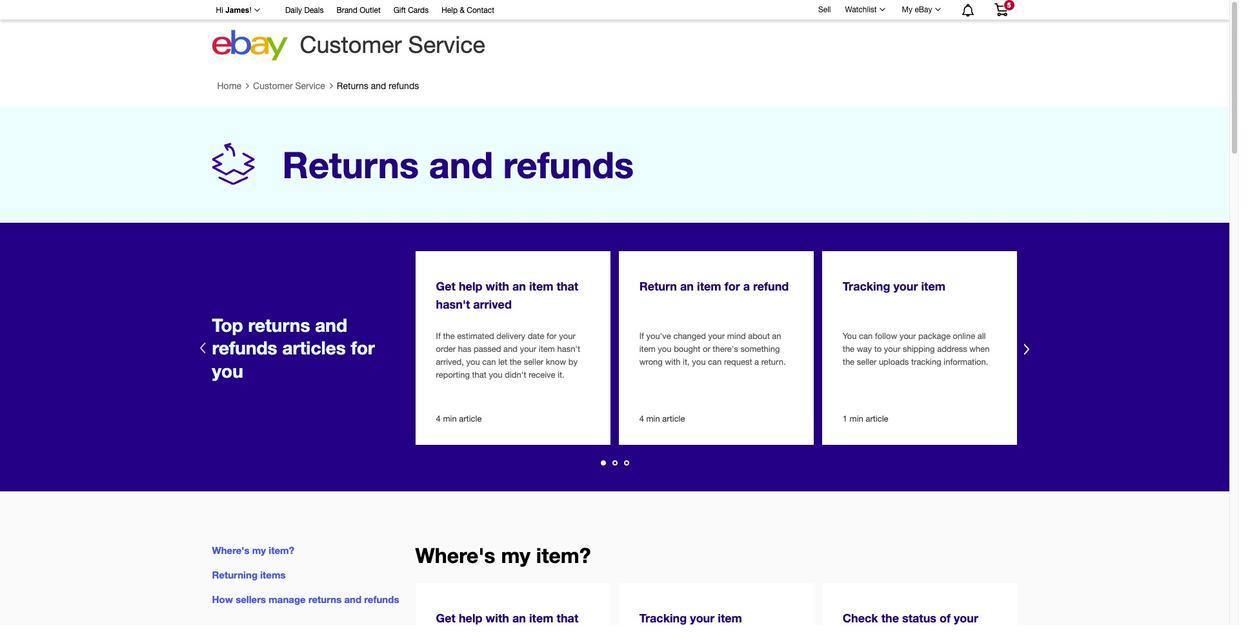 Task type: locate. For each thing, give the bounding box(es) containing it.
min for for
[[647, 414, 660, 424]]

0 vertical spatial returns
[[337, 81, 369, 91]]

an right help
[[513, 279, 526, 293]]

1 horizontal spatial with
[[665, 357, 681, 367]]

2 article from the left
[[663, 414, 685, 424]]

returns up articles
[[248, 314, 310, 336]]

with up arrived
[[486, 279, 509, 293]]

1 4 min article from the left
[[436, 414, 482, 424]]

1 horizontal spatial that
[[557, 279, 579, 293]]

for right articles
[[351, 337, 375, 359]]

help & contact link
[[442, 4, 495, 18]]

james
[[225, 6, 250, 15]]

1 horizontal spatial for
[[547, 331, 557, 341]]

article for for
[[663, 414, 685, 424]]

3 article from the left
[[866, 414, 889, 424]]

item
[[529, 279, 554, 293], [697, 279, 722, 293], [922, 279, 946, 293], [539, 344, 555, 354], [640, 344, 656, 354]]

min right 1
[[850, 414, 864, 424]]

0 vertical spatial returns and refunds
[[337, 81, 419, 91]]

your
[[894, 279, 918, 293], [559, 331, 576, 341], [709, 331, 725, 341], [900, 331, 916, 341], [520, 344, 537, 354], [884, 344, 901, 354]]

hasn't
[[436, 297, 470, 311], [558, 344, 581, 354]]

1 vertical spatial service
[[295, 81, 325, 91]]

with inside get help with an item that hasn't arrived
[[486, 279, 509, 293]]

0 vertical spatial service
[[408, 31, 485, 58]]

an right return
[[681, 279, 694, 293]]

1 vertical spatial with
[[665, 357, 681, 367]]

4 min article down reporting
[[436, 414, 482, 424]]

customer down brand
[[300, 31, 402, 58]]

item?
[[536, 543, 591, 568], [269, 544, 294, 556]]

customer service inside returns and refunds main content
[[253, 81, 325, 91]]

estimated
[[457, 331, 494, 341]]

service
[[408, 31, 485, 58], [295, 81, 325, 91]]

a down something
[[755, 357, 759, 367]]

with left it,
[[665, 357, 681, 367]]

hasn't down get
[[436, 297, 470, 311]]

can inside you can follow your package online all the way to your shipping address when the seller uploads tracking information.
[[859, 331, 873, 341]]

3 min from the left
[[850, 414, 864, 424]]

0 vertical spatial that
[[557, 279, 579, 293]]

items
[[260, 569, 286, 581]]

delivery
[[497, 331, 526, 341]]

daily deals
[[285, 6, 324, 15]]

that inside if the estimated delivery date for your order has passed and your item hasn't arrived, you can let the seller know by reporting that you didn't receive it.
[[472, 370, 487, 380]]

0 horizontal spatial service
[[295, 81, 325, 91]]

0 vertical spatial customer service
[[300, 31, 485, 58]]

min
[[443, 414, 457, 424], [647, 414, 660, 424], [850, 414, 864, 424]]

1 vertical spatial customer
[[253, 81, 293, 91]]

deals
[[304, 6, 324, 15]]

you down you've
[[658, 344, 672, 354]]

4 down reporting
[[436, 414, 441, 424]]

with
[[486, 279, 509, 293], [665, 357, 681, 367]]

1 if from the left
[[436, 331, 441, 341]]

1 horizontal spatial min
[[647, 414, 660, 424]]

a left "refund"
[[744, 279, 750, 293]]

1 horizontal spatial where's
[[416, 543, 496, 568]]

2 horizontal spatial an
[[772, 331, 782, 341]]

0 horizontal spatial 4 min article
[[436, 414, 482, 424]]

item up wrong
[[640, 344, 656, 354]]

0 vertical spatial customer
[[300, 31, 402, 58]]

articles
[[282, 337, 346, 359]]

a
[[744, 279, 750, 293], [755, 357, 759, 367]]

1 horizontal spatial where's my item?
[[416, 543, 591, 568]]

1 vertical spatial that
[[472, 370, 487, 380]]

about
[[749, 331, 770, 341]]

customer service link
[[253, 81, 325, 91]]

customer inside returns and refunds main content
[[253, 81, 293, 91]]

1 horizontal spatial 4 min article
[[640, 414, 685, 424]]

help & contact
[[442, 6, 495, 15]]

refunds
[[389, 81, 419, 91], [503, 143, 634, 186], [212, 337, 277, 359], [364, 594, 399, 605]]

1 horizontal spatial hasn't
[[558, 344, 581, 354]]

seller down way
[[857, 357, 877, 367]]

1 4 from the left
[[436, 414, 441, 424]]

my
[[902, 5, 913, 14]]

receive
[[529, 370, 556, 380]]

can inside if the estimated delivery date for your order has passed and your item hasn't arrived, you can let the seller know by reporting that you didn't receive it.
[[483, 357, 496, 367]]

min for an
[[443, 414, 457, 424]]

can down or
[[708, 357, 722, 367]]

how sellers manage returns and refunds
[[212, 594, 399, 605]]

0 horizontal spatial article
[[459, 414, 482, 424]]

my
[[501, 543, 531, 568], [252, 544, 266, 556]]

how
[[212, 594, 233, 605]]

0 horizontal spatial with
[[486, 279, 509, 293]]

4 min article for get help with an item that hasn't arrived
[[436, 414, 482, 424]]

watchlist
[[846, 5, 877, 14]]

returns
[[248, 314, 310, 336], [309, 594, 342, 605]]

0 horizontal spatial that
[[472, 370, 487, 380]]

gift cards
[[394, 6, 429, 15]]

a inside "if you've changed your mind about an item you bought or there's something wrong with it, you can request a return."
[[755, 357, 759, 367]]

1 vertical spatial a
[[755, 357, 759, 367]]

returns and refunds
[[337, 81, 419, 91], [282, 143, 634, 186]]

0 vertical spatial with
[[486, 279, 509, 293]]

for inside top returns and refunds articles for you
[[351, 337, 375, 359]]

sellers
[[236, 594, 266, 605]]

reporting
[[436, 370, 470, 380]]

customer service right the home on the top
[[253, 81, 325, 91]]

help
[[459, 279, 483, 293]]

2 seller from the left
[[857, 357, 877, 367]]

hi
[[216, 6, 223, 15]]

0 vertical spatial hasn't
[[436, 297, 470, 311]]

hasn't inside if the estimated delivery date for your order has passed and your item hasn't arrived, you can let the seller know by reporting that you didn't receive it.
[[558, 344, 581, 354]]

if up "order"
[[436, 331, 441, 341]]

your up the "shipping"
[[900, 331, 916, 341]]

for right date
[[547, 331, 557, 341]]

you
[[843, 331, 857, 341]]

0 horizontal spatial customer
[[253, 81, 293, 91]]

min down wrong
[[647, 414, 660, 424]]

1 horizontal spatial can
[[708, 357, 722, 367]]

seller up the receive
[[524, 357, 544, 367]]

min down reporting
[[443, 414, 457, 424]]

2 4 from the left
[[640, 414, 644, 424]]

2 min from the left
[[647, 414, 660, 424]]

the
[[443, 331, 455, 341], [843, 344, 855, 354], [510, 357, 522, 367], [843, 357, 855, 367]]

4 min article down wrong
[[640, 414, 685, 424]]

4 down wrong
[[640, 414, 644, 424]]

1 vertical spatial returns and refunds
[[282, 143, 634, 186]]

seller
[[524, 357, 544, 367], [857, 357, 877, 367]]

1 vertical spatial returns
[[309, 594, 342, 605]]

by
[[569, 357, 578, 367]]

0 horizontal spatial an
[[513, 279, 526, 293]]

way
[[857, 344, 872, 354]]

1 horizontal spatial a
[[755, 357, 759, 367]]

4 min article
[[436, 414, 482, 424], [640, 414, 685, 424]]

0 horizontal spatial hasn't
[[436, 297, 470, 311]]

returns
[[337, 81, 369, 91], [282, 143, 419, 186]]

0 horizontal spatial a
[[744, 279, 750, 293]]

know
[[546, 357, 566, 367]]

0 horizontal spatial can
[[483, 357, 496, 367]]

and inside top returns and refunds articles for you
[[315, 314, 347, 336]]

if left you've
[[640, 331, 644, 341]]

item right return
[[697, 279, 722, 293]]

2 horizontal spatial can
[[859, 331, 873, 341]]

you down top
[[212, 360, 243, 382]]

1 horizontal spatial 4
[[640, 414, 644, 424]]

an
[[513, 279, 526, 293], [681, 279, 694, 293], [772, 331, 782, 341]]

1 seller from the left
[[524, 357, 544, 367]]

item up date
[[529, 279, 554, 293]]

if inside if the estimated delivery date for your order has passed and your item hasn't arrived, you can let the seller know by reporting that you didn't receive it.
[[436, 331, 441, 341]]

2 4 min article from the left
[[640, 414, 685, 424]]

2 horizontal spatial for
[[725, 279, 740, 293]]

1 horizontal spatial article
[[663, 414, 685, 424]]

0 horizontal spatial for
[[351, 337, 375, 359]]

can up way
[[859, 331, 873, 341]]

for
[[725, 279, 740, 293], [547, 331, 557, 341], [351, 337, 375, 359]]

1 horizontal spatial if
[[640, 331, 644, 341]]

gift cards link
[[394, 4, 429, 18]]

5 link
[[987, 0, 1016, 19]]

!
[[250, 6, 252, 15]]

has
[[458, 344, 472, 354]]

tracking
[[843, 279, 891, 293]]

1 vertical spatial hasn't
[[558, 344, 581, 354]]

for left "refund"
[[725, 279, 740, 293]]

0 horizontal spatial where's my item?
[[212, 544, 294, 556]]

1 horizontal spatial seller
[[857, 357, 877, 367]]

0 vertical spatial returns
[[248, 314, 310, 336]]

article for an
[[459, 414, 482, 424]]

2 horizontal spatial min
[[850, 414, 864, 424]]

customer service
[[300, 31, 485, 58], [253, 81, 325, 91]]

wrong
[[640, 357, 663, 367]]

0 horizontal spatial seller
[[524, 357, 544, 367]]

hasn't up the by
[[558, 344, 581, 354]]

article down it,
[[663, 414, 685, 424]]

and inside if the estimated delivery date for your order has passed and your item hasn't arrived, you can let the seller know by reporting that you didn't receive it.
[[504, 344, 518, 354]]

1 article from the left
[[459, 414, 482, 424]]

your up there's
[[709, 331, 725, 341]]

and
[[371, 81, 386, 91], [429, 143, 493, 186], [315, 314, 347, 336], [504, 344, 518, 354], [344, 594, 362, 605]]

that
[[557, 279, 579, 293], [472, 370, 487, 380]]

online
[[953, 331, 976, 341]]

if inside "if you've changed your mind about an item you bought or there's something wrong with it, you can request a return."
[[640, 331, 644, 341]]

uploads
[[879, 357, 909, 367]]

shipping
[[903, 344, 935, 354]]

customer right the home on the top
[[253, 81, 293, 91]]

can down passed
[[483, 357, 496, 367]]

daily
[[285, 6, 302, 15]]

1 horizontal spatial service
[[408, 31, 485, 58]]

article down reporting
[[459, 414, 482, 424]]

1 min from the left
[[443, 414, 457, 424]]

your inside "if you've changed your mind about an item you bought or there's something wrong with it, you can request a return."
[[709, 331, 725, 341]]

2 if from the left
[[640, 331, 644, 341]]

refund
[[754, 279, 789, 293]]

an right about in the right of the page
[[772, 331, 782, 341]]

0 horizontal spatial if
[[436, 331, 441, 341]]

0 horizontal spatial where's
[[212, 544, 250, 556]]

brand outlet
[[337, 6, 381, 15]]

where's
[[416, 543, 496, 568], [212, 544, 250, 556]]

item up know
[[539, 344, 555, 354]]

article right 1
[[866, 414, 889, 424]]

2 horizontal spatial article
[[866, 414, 889, 424]]

1 vertical spatial customer service
[[253, 81, 325, 91]]

1 vertical spatial returns
[[282, 143, 419, 186]]

0 horizontal spatial 4
[[436, 414, 441, 424]]

for inside if the estimated delivery date for your order has passed and your item hasn't arrived, you can let the seller know by reporting that you didn't receive it.
[[547, 331, 557, 341]]

returns right manage
[[309, 594, 342, 605]]

your up uploads
[[884, 344, 901, 354]]

0 horizontal spatial min
[[443, 414, 457, 424]]

service inside 'customer service' banner
[[408, 31, 485, 58]]

customer service banner
[[209, 0, 1018, 65]]

item inside get help with an item that hasn't arrived
[[529, 279, 554, 293]]

4 for get help with an item that hasn't arrived
[[436, 414, 441, 424]]

how sellers manage returns and refunds link
[[212, 594, 399, 605]]

1 horizontal spatial customer
[[300, 31, 402, 58]]

customer service down gift on the top left of the page
[[300, 31, 485, 58]]



Task type: vqa. For each thing, say whether or not it's contained in the screenshot.
Chrome
no



Task type: describe. For each thing, give the bounding box(es) containing it.
there's
[[713, 344, 739, 354]]

5
[[1008, 1, 1012, 9]]

ebay
[[915, 5, 933, 14]]

order
[[436, 344, 456, 354]]

seller inside if the estimated delivery date for your order has passed and your item hasn't arrived, you can let the seller know by reporting that you didn't receive it.
[[524, 357, 544, 367]]

you right it,
[[692, 357, 706, 367]]

an inside get help with an item that hasn't arrived
[[513, 279, 526, 293]]

you down has
[[467, 357, 480, 367]]

where's my item? link
[[212, 544, 294, 556]]

seller inside you can follow your package online all the way to your shipping address when the seller uploads tracking information.
[[857, 357, 877, 367]]

return.
[[762, 357, 786, 367]]

when
[[970, 344, 990, 354]]

hi james !
[[216, 6, 252, 15]]

my ebay
[[902, 5, 933, 14]]

you down 'let'
[[489, 370, 503, 380]]

return
[[640, 279, 677, 293]]

passed
[[474, 344, 501, 354]]

item up package on the bottom right
[[922, 279, 946, 293]]

4 for return an item for a refund
[[640, 414, 644, 424]]

brand outlet link
[[337, 4, 381, 18]]

1
[[843, 414, 848, 424]]

tracking
[[912, 357, 942, 367]]

can inside "if you've changed your mind about an item you bought or there's something wrong with it, you can request a return."
[[708, 357, 722, 367]]

an inside "if you've changed your mind about an item you bought or there's something wrong with it, you can request a return."
[[772, 331, 782, 341]]

contact
[[467, 6, 495, 15]]

1 horizontal spatial my
[[501, 543, 531, 568]]

item inside "if you've changed your mind about an item you bought or there's something wrong with it, you can request a return."
[[640, 344, 656, 354]]

my ebay link
[[895, 2, 947, 17]]

address
[[938, 344, 968, 354]]

0 horizontal spatial my
[[252, 544, 266, 556]]

gift
[[394, 6, 406, 15]]

brand
[[337, 6, 358, 15]]

your down date
[[520, 344, 537, 354]]

1 horizontal spatial an
[[681, 279, 694, 293]]

arrived,
[[436, 357, 464, 367]]

1 min article
[[843, 414, 889, 424]]

customer inside banner
[[300, 31, 402, 58]]

1 horizontal spatial item?
[[536, 543, 591, 568]]

your right tracking
[[894, 279, 918, 293]]

arrived
[[473, 297, 512, 311]]

follow
[[875, 331, 898, 341]]

returns and refunds main content
[[0, 75, 1230, 625]]

if for return an item for a refund
[[640, 331, 644, 341]]

with inside "if you've changed your mind about an item you bought or there's something wrong with it, you can request a return."
[[665, 357, 681, 367]]

let
[[499, 357, 508, 367]]

bought
[[674, 344, 701, 354]]

returning items link
[[212, 569, 286, 581]]

0 horizontal spatial item?
[[269, 544, 294, 556]]

outlet
[[360, 6, 381, 15]]

watchlist link
[[838, 2, 891, 17]]

you inside top returns and refunds articles for you
[[212, 360, 243, 382]]

sell
[[819, 5, 831, 14]]

manage
[[269, 594, 306, 605]]

account navigation
[[209, 0, 1018, 20]]

tracking your item
[[843, 279, 946, 293]]

returning
[[212, 569, 258, 581]]

something
[[741, 344, 780, 354]]

home
[[217, 81, 242, 91]]

customer service inside banner
[[300, 31, 485, 58]]

home link
[[217, 81, 242, 91]]

help
[[442, 6, 458, 15]]

changed
[[674, 331, 706, 341]]

hasn't inside get help with an item that hasn't arrived
[[436, 297, 470, 311]]

returning items
[[212, 569, 286, 581]]

it.
[[558, 370, 565, 380]]

to
[[875, 344, 882, 354]]

date
[[528, 331, 545, 341]]

or
[[703, 344, 711, 354]]

for for top returns and refunds articles for you
[[351, 337, 375, 359]]

0 vertical spatial a
[[744, 279, 750, 293]]

daily deals link
[[285, 4, 324, 18]]

package
[[919, 331, 951, 341]]

return an item for a refund
[[640, 279, 789, 293]]

returns inside top returns and refunds articles for you
[[248, 314, 310, 336]]

information.
[[944, 357, 989, 367]]

returns and refunds link
[[337, 81, 419, 91]]

sell link
[[813, 5, 837, 14]]

get
[[436, 279, 456, 293]]

if the estimated delivery date for your order has passed and your item hasn't arrived, you can let the seller know by reporting that you didn't receive it.
[[436, 331, 581, 380]]

if you've changed your mind about an item you bought or there's something wrong with it, you can request a return.
[[640, 331, 786, 367]]

if for get help with an item that hasn't arrived
[[436, 331, 441, 341]]

all
[[978, 331, 986, 341]]

refunds inside top returns and refunds articles for you
[[212, 337, 277, 359]]

4 min article for return an item for a refund
[[640, 414, 685, 424]]

top returns and refunds articles for you
[[212, 314, 375, 382]]

for for if the estimated delivery date for your order has passed and your item hasn't arrived, you can let the seller know by reporting that you didn't receive it.
[[547, 331, 557, 341]]

request
[[724, 357, 753, 367]]

that inside get help with an item that hasn't arrived
[[557, 279, 579, 293]]

mind
[[728, 331, 746, 341]]

service inside returns and refunds main content
[[295, 81, 325, 91]]

&
[[460, 6, 465, 15]]

get help with an item that hasn't arrived
[[436, 279, 579, 311]]

didn't
[[505, 370, 527, 380]]

top
[[212, 314, 243, 336]]

item inside if the estimated delivery date for your order has passed and your item hasn't arrived, you can let the seller know by reporting that you didn't receive it.
[[539, 344, 555, 354]]

cards
[[408, 6, 429, 15]]

you can follow your package online all the way to your shipping address when the seller uploads tracking information.
[[843, 331, 990, 367]]

you've
[[647, 331, 671, 341]]

it,
[[683, 357, 690, 367]]

your up the by
[[559, 331, 576, 341]]



